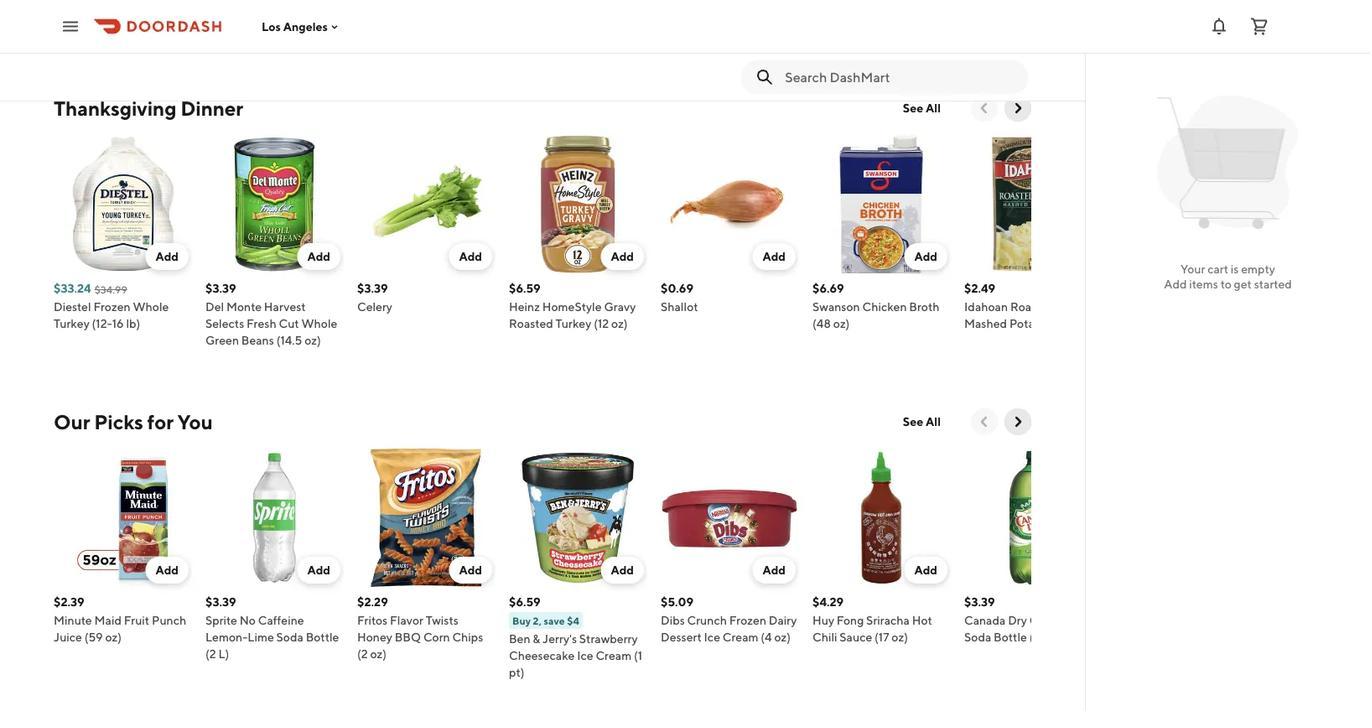 Task type: vqa. For each thing, say whether or not it's contained in the screenshot.


Task type: locate. For each thing, give the bounding box(es) containing it.
$2.29
[[357, 595, 388, 609]]

2 horizontal spatial (2
[[1029, 630, 1040, 644]]

l) down lemon- at the left of the page
[[218, 647, 229, 661]]

1 horizontal spatial buy
[[512, 615, 531, 626]]

1 - from the left
[[149, 0, 155, 16]]

1 vertical spatial see all link
[[893, 408, 951, 435]]

0 vertical spatial $6.59
[[509, 281, 540, 295]]

whole right cut
[[301, 317, 337, 330]]

l) inside $3.39 sprite no caffeine lemon-lime soda bottle (2 l)
[[218, 647, 229, 661]]

buy
[[157, 0, 183, 16], [512, 615, 531, 626]]

see down search dashmart search box
[[903, 101, 923, 115]]

see all link left previous button of carousel image
[[893, 408, 951, 435]]

1 horizontal spatial l)
[[1042, 630, 1053, 644]]

lime
[[248, 630, 274, 644]]

$3.39 inside $3.39 del monte harvest selects fresh cut whole green beans (14.5 oz)
[[205, 281, 236, 295]]

(2 down lemon- at the left of the page
[[205, 647, 216, 661]]

oz) inside $2.29 fritos flavor twists honey bbq corn chips (2 oz)
[[370, 647, 387, 661]]

bbq
[[395, 630, 421, 644]]

$6.59 inside $6.59 buy 2, save $4 ben & jerry's strawberry cheesecake ice cream (1 pt)
[[509, 595, 540, 609]]

celery
[[357, 300, 392, 314]]

(4 down dairy
[[761, 630, 772, 644]]

add for $0.69 shallot
[[763, 249, 786, 263]]

roasted inside $6.59 heinz homestyle gravy roasted turkey (12 oz)
[[509, 317, 553, 330]]

whole inside $3.39 del monte harvest selects fresh cut whole green beans (14.5 oz)
[[301, 317, 337, 330]]

1 vertical spatial frozen
[[729, 613, 766, 627]]

sauce
[[840, 630, 872, 644]]

$3.39 up del
[[205, 281, 236, 295]]

$0.69
[[661, 281, 694, 295]]

no
[[240, 613, 256, 627]]

1 see all link from the top
[[893, 95, 951, 122]]

oz)
[[611, 317, 628, 330], [833, 317, 850, 330], [1073, 317, 1090, 330], [305, 333, 321, 347], [105, 630, 122, 644], [774, 630, 791, 644], [892, 630, 908, 644], [370, 647, 387, 661]]

$3.39 for $3.39 del monte harvest selects fresh cut whole green beans (14.5 oz)
[[205, 281, 236, 295]]

see all
[[903, 101, 941, 115], [903, 415, 941, 428]]

strawberry
[[579, 632, 638, 646]]

mashed
[[964, 317, 1007, 330]]

(2 down the ginger
[[1029, 630, 1040, 644]]

1 see all from the top
[[903, 101, 941, 115]]

los angeles button
[[262, 19, 341, 33]]

minute maid fruit punch juice (59 oz) image
[[54, 449, 192, 587]]

punch
[[152, 613, 186, 627]]

chips
[[452, 630, 483, 644]]

1 vertical spatial see all
[[903, 415, 941, 428]]

(48
[[813, 317, 831, 330]]

cart
[[1208, 262, 1228, 276]]

(2 inside $2.29 fritos flavor twists honey bbq corn chips (2 oz)
[[357, 647, 368, 661]]

0 horizontal spatial 2,
[[186, 0, 198, 16]]

frozen down $34.99
[[93, 300, 131, 314]]

1 horizontal spatial frozen
[[729, 613, 766, 627]]

1 vertical spatial all
[[926, 415, 941, 428]]

buy inside $6.59 buy 2, save $4 ben & jerry's strawberry cheesecake ice cream (1 pt)
[[512, 615, 531, 626]]

1 turkey from the left
[[54, 317, 90, 330]]

turkey inside $33.24 $34.99 diestel frozen whole turkey (12-16 lb)
[[54, 317, 90, 330]]

$3.39 up sprite
[[205, 595, 236, 609]]

bottle down the dry
[[994, 630, 1027, 644]]

(2 down honey
[[357, 647, 368, 661]]

0 horizontal spatial roasted
[[509, 317, 553, 330]]

0 vertical spatial buy
[[157, 0, 183, 16]]

1 vertical spatial cream
[[596, 649, 632, 662]]

to
[[1221, 277, 1232, 291]]

previous button of carousel image
[[976, 100, 993, 117]]

0 horizontal spatial -
[[149, 0, 155, 16]]

0 vertical spatial roasted
[[1010, 300, 1055, 314]]

1 $6.59 from the top
[[509, 281, 540, 295]]

oz) inside '$2.39 minute maid fruit punch juice (59 oz)'
[[105, 630, 122, 644]]

add for $5.09 dibs crunch frozen dairy dessert ice cream (4 oz)
[[763, 563, 786, 577]]

ice inside $6.59 buy 2, save $4 ben & jerry's strawberry cheesecake ice cream (1 pt)
[[577, 649, 593, 662]]

0 horizontal spatial frozen
[[93, 300, 131, 314]]

1 vertical spatial (4
[[761, 630, 772, 644]]

del
[[205, 300, 224, 314]]

get
[[1234, 277, 1252, 291]]

0 horizontal spatial turkey
[[54, 317, 90, 330]]

huy fong sriracha hot chili sauce (17 oz) image
[[813, 449, 951, 587]]

$3.39 up celery
[[357, 281, 388, 295]]

all for our picks for you
[[926, 415, 941, 428]]

next button of carousel image
[[1010, 100, 1026, 117]]

fritos flavor twists honey bbq corn chips (2 oz) image
[[357, 449, 496, 587]]

2 see from the top
[[903, 415, 923, 428]]

our
[[54, 410, 90, 434]]

harvest
[[264, 300, 306, 314]]

(4 down garlic
[[1060, 317, 1071, 330]]

0 vertical spatial whole
[[133, 300, 169, 314]]

next button of carousel image
[[1010, 413, 1026, 430]]

swanson chicken broth (48 oz) image
[[813, 135, 951, 273]]

oz) inside '$6.69 swanson chicken broth (48 oz)'
[[833, 317, 850, 330]]

oz) right the (17
[[892, 630, 908, 644]]

oz) down honey
[[370, 647, 387, 661]]

ice inside $5.09 dibs crunch frozen dairy dessert ice cream (4 oz)
[[704, 630, 720, 644]]

turkey down diestel
[[54, 317, 90, 330]]

& right ben
[[533, 632, 540, 646]]

2, inside $6.59 buy 2, save $4 ben & jerry's strawberry cheesecake ice cream (1 pt)
[[533, 615, 542, 626]]

$6.59 up the heinz
[[509, 281, 540, 295]]

cream inside $6.59 buy 2, save $4 ben & jerry's strawberry cheesecake ice cream (1 pt)
[[596, 649, 632, 662]]

0 vertical spatial see
[[903, 101, 923, 115]]

- right the now
[[464, 0, 470, 16]]

2 bottle from the left
[[994, 630, 1027, 644]]

2 soda from the left
[[964, 630, 991, 644]]

0 vertical spatial (4
[[1060, 317, 1071, 330]]

2 horizontal spatial &
[[533, 632, 540, 646]]

$6.59
[[509, 281, 540, 295], [509, 595, 540, 609]]

1 vertical spatial see
[[903, 415, 923, 428]]

oz) inside $2.49 idahoan roasted garlic mashed potatoes (4 oz)
[[1073, 317, 1090, 330]]

0 horizontal spatial (2
[[205, 647, 216, 661]]

terms
[[102, 19, 142, 37]]

1 horizontal spatial ice
[[704, 630, 720, 644]]

0 vertical spatial ice
[[704, 630, 720, 644]]

whole up lb)
[[133, 300, 169, 314]]

-
[[149, 0, 155, 16], [464, 0, 470, 16]]

cream
[[723, 630, 758, 644], [596, 649, 632, 662]]

1 horizontal spatial turkey
[[556, 317, 591, 330]]

oz) down garlic
[[1073, 317, 1090, 330]]

1 horizontal spatial (2
[[357, 647, 368, 661]]

turkey inside $6.59 heinz homestyle gravy roasted turkey (12 oz)
[[556, 317, 591, 330]]

cream down strawberry
[[596, 649, 632, 662]]

oz) right (14.5
[[305, 333, 321, 347]]

select
[[274, 0, 314, 16]]

mix
[[64, 0, 88, 16]]

sriracha
[[866, 613, 910, 627]]

whole
[[133, 300, 169, 314], [301, 317, 337, 330]]

0 horizontal spatial buy
[[157, 0, 183, 16]]

1 all from the top
[[926, 101, 941, 115]]

turkey for (12
[[556, 317, 591, 330]]

add for $3.39 sprite no caffeine lemon-lime soda bottle (2 l)
[[307, 563, 330, 577]]

monte
[[226, 300, 262, 314]]

0 horizontal spatial ice
[[577, 649, 593, 662]]

0 vertical spatial 2,
[[186, 0, 198, 16]]

whole inside $33.24 $34.99 diestel frozen whole turkey (12-16 lb)
[[133, 300, 169, 314]]

1 horizontal spatial (4
[[1060, 317, 1071, 330]]

bottle inside $3.39 sprite no caffeine lemon-lime soda bottle (2 l)
[[306, 630, 339, 644]]

0 horizontal spatial l)
[[218, 647, 229, 661]]

0 horizontal spatial whole
[[133, 300, 169, 314]]

(4 inside $2.49 idahoan roasted garlic mashed potatoes (4 oz)
[[1060, 317, 1071, 330]]

gravy
[[604, 300, 636, 314]]

$0.69 shallot
[[661, 281, 698, 314]]

items
[[1189, 277, 1218, 291]]

ale
[[1068, 613, 1087, 627]]

1 horizontal spatial -
[[464, 0, 470, 16]]

0 vertical spatial l)
[[1042, 630, 1053, 644]]

(12-
[[92, 317, 112, 330]]

1 vertical spatial whole
[[301, 317, 337, 330]]

(4 inside $5.09 dibs crunch frozen dairy dessert ice cream (4 oz)
[[761, 630, 772, 644]]

$34.99
[[94, 283, 127, 295]]

frozen left dairy
[[729, 613, 766, 627]]

chili
[[813, 630, 837, 644]]

(2 inside $3.39 sprite no caffeine lemon-lime soda bottle (2 l)
[[205, 647, 216, 661]]

1 soda from the left
[[276, 630, 303, 644]]

1 vertical spatial roasted
[[509, 317, 553, 330]]

(2 for fritos flavor twists honey bbq corn chips (2 oz)
[[357, 647, 368, 661]]

roasted up potatoes
[[1010, 300, 1055, 314]]

l) down the ginger
[[1042, 630, 1053, 644]]

lemon-
[[205, 630, 248, 644]]

2,
[[186, 0, 198, 16], [533, 615, 542, 626]]

turkey down "homestyle"
[[556, 317, 591, 330]]

picks
[[94, 410, 143, 434]]

soda inside $3.39 canada dry ginger ale soda bottle (2 l)
[[964, 630, 991, 644]]

match
[[103, 0, 146, 16]]

11/19.
[[64, 19, 100, 37]]

$3.39 del monte harvest selects fresh cut whole green beans (14.5 oz)
[[205, 281, 337, 347]]

now
[[430, 0, 461, 16]]

dibs crunch frozen dairy dessert ice cream (4 oz) image
[[661, 449, 799, 587]]

pillsbury
[[317, 0, 374, 16]]

add for $3.39 celery
[[459, 249, 482, 263]]

$6.59 inside $6.59 heinz homestyle gravy roasted turkey (12 oz)
[[509, 281, 540, 295]]

see all link down search dashmart search box
[[893, 95, 951, 122]]

2 see all from the top
[[903, 415, 941, 428]]

see all link for thanksgiving dinner
[[893, 95, 951, 122]]

1 bottle from the left
[[306, 630, 339, 644]]

los angeles
[[262, 19, 328, 33]]

1 horizontal spatial whole
[[301, 317, 337, 330]]

see for our picks for you
[[903, 415, 923, 428]]

see all left previous button of carousel image
[[903, 415, 941, 428]]

see all link
[[893, 95, 951, 122], [893, 408, 951, 435]]

$3.39 up canada at the right bottom of the page
[[964, 595, 995, 609]]

2 all from the top
[[926, 415, 941, 428]]

all
[[926, 101, 941, 115], [926, 415, 941, 428]]

$3.39 inside '$3.39 celery'
[[357, 281, 388, 295]]

0 vertical spatial all
[[926, 101, 941, 115]]

1 vertical spatial l)
[[218, 647, 229, 661]]

cut
[[279, 317, 299, 330]]

oz) inside $4.29 huy fong sriracha hot chili sauce (17 oz)
[[892, 630, 908, 644]]

fong
[[837, 613, 864, 627]]

$6.59 for heinz
[[509, 281, 540, 295]]

roasted down the heinz
[[509, 317, 553, 330]]

$3.39 for $3.39 celery
[[357, 281, 388, 295]]

& inside $6.59 buy 2, save $4 ben & jerry's strawberry cheesecake ice cream (1 pt)
[[533, 632, 540, 646]]

$2.49
[[964, 281, 995, 295]]

2 $6.59 from the top
[[509, 595, 540, 609]]

oz) down maid
[[105, 630, 122, 644]]

$3.39 inside $3.39 canada dry ginger ale soda bottle (2 l)
[[964, 595, 995, 609]]

1 horizontal spatial soda
[[964, 630, 991, 644]]

turkey
[[54, 317, 90, 330], [556, 317, 591, 330]]

oz) inside $3.39 del monte harvest selects fresh cut whole green beans (14.5 oz)
[[305, 333, 321, 347]]

0 items, open order cart image
[[1249, 16, 1270, 36]]

your
[[1181, 262, 1205, 276]]

all left previous button of carousel image
[[926, 415, 941, 428]]

oz) down dairy
[[774, 630, 791, 644]]

1 horizontal spatial cream
[[723, 630, 758, 644]]

our picks for you link
[[54, 408, 213, 435]]

1 horizontal spatial bottle
[[994, 630, 1027, 644]]

(4
[[1060, 317, 1071, 330], [761, 630, 772, 644]]

$2.49 idahoan roasted garlic mashed potatoes (4 oz)
[[964, 281, 1090, 330]]

buy up ben
[[512, 615, 531, 626]]

soda down canada at the right bottom of the page
[[964, 630, 991, 644]]

oz) down gravy
[[611, 317, 628, 330]]

$6.59 up ben
[[509, 595, 540, 609]]

garlic
[[1057, 300, 1089, 314]]

add for $6.59 heinz homestyle gravy roasted turkey (12 oz)
[[611, 249, 634, 263]]

bottle left honey
[[306, 630, 339, 644]]

frozen inside $5.09 dibs crunch frozen dairy dessert ice cream (4 oz)
[[729, 613, 766, 627]]

→
[[187, 19, 200, 37]]

0 vertical spatial see all link
[[893, 95, 951, 122]]

all down search dashmart search box
[[926, 101, 941, 115]]

frozen inside $33.24 $34.99 diestel frozen whole turkey (12-16 lb)
[[93, 300, 131, 314]]

see all down search dashmart search box
[[903, 101, 941, 115]]

1 vertical spatial buy
[[512, 615, 531, 626]]

ice down crunch
[[704, 630, 720, 644]]

0 vertical spatial cream
[[723, 630, 758, 644]]

1 vertical spatial $6.59
[[509, 595, 540, 609]]

soda down the caffeine
[[276, 630, 303, 644]]

$3.39 inside $3.39 sprite no caffeine lemon-lime soda bottle (2 l)
[[205, 595, 236, 609]]

all for thanksgiving dinner
[[926, 101, 941, 115]]

l) inside $3.39 canada dry ginger ale soda bottle (2 l)
[[1042, 630, 1053, 644]]

- up "apply."
[[149, 0, 155, 16]]

0 horizontal spatial &
[[91, 0, 100, 16]]

thanksgiving dinner
[[54, 96, 243, 120]]

ice
[[704, 630, 720, 644], [577, 649, 593, 662]]

0 horizontal spatial cream
[[596, 649, 632, 662]]

& right mix
[[91, 0, 100, 16]]

1 vertical spatial 2,
[[533, 615, 542, 626]]

2 turkey from the left
[[556, 317, 591, 330]]

notification bell image
[[1209, 16, 1229, 36]]

2 see all link from the top
[[893, 408, 951, 435]]

thanksgiving
[[54, 96, 176, 120]]

oz) down "swanson" on the top of the page
[[833, 317, 850, 330]]

(12
[[594, 317, 609, 330]]

add for $33.24 $34.99 diestel frozen whole turkey (12-16 lb)
[[155, 249, 179, 263]]

heinz homestyle gravy roasted turkey (12 oz) image
[[509, 135, 647, 273]]

1 horizontal spatial roasted
[[1010, 300, 1055, 314]]

0 vertical spatial frozen
[[93, 300, 131, 314]]

0 horizontal spatial bottle
[[306, 630, 339, 644]]

& left more.
[[377, 0, 386, 16]]

1 vertical spatial ice
[[577, 649, 593, 662]]

previous button of carousel image
[[976, 413, 993, 430]]

0 horizontal spatial soda
[[276, 630, 303, 644]]

frozen
[[93, 300, 131, 314], [729, 613, 766, 627]]

0 horizontal spatial (4
[[761, 630, 772, 644]]

1 see from the top
[[903, 101, 923, 115]]

2, left save
[[533, 615, 542, 626]]

dibs
[[661, 613, 685, 627]]

$6.69 swanson chicken broth (48 oz)
[[813, 281, 940, 330]]

1 horizontal spatial 2,
[[533, 615, 542, 626]]

0 vertical spatial see all
[[903, 101, 941, 115]]

2, up →
[[186, 0, 198, 16]]

buy up "apply."
[[157, 0, 183, 16]]

on
[[255, 0, 272, 16]]

save
[[201, 0, 232, 16]]

see left previous button of carousel image
[[903, 415, 923, 428]]

cream down crunch
[[723, 630, 758, 644]]

oz) inside $5.09 dibs crunch frozen dairy dessert ice cream (4 oz)
[[774, 630, 791, 644]]

diestel frozen whole turkey (12-16 lb) image
[[54, 135, 192, 273]]

ice down strawberry
[[577, 649, 593, 662]]



Task type: describe. For each thing, give the bounding box(es) containing it.
selects
[[205, 317, 244, 330]]

(1
[[634, 649, 642, 662]]

canada
[[964, 613, 1006, 627]]

1 horizontal spatial &
[[377, 0, 386, 16]]

apply.
[[145, 19, 184, 37]]

shallot image
[[661, 135, 799, 273]]

sprite
[[205, 613, 237, 627]]

dry
[[1008, 613, 1027, 627]]

$6.69
[[813, 281, 844, 295]]

for
[[147, 410, 173, 434]]

chicken
[[862, 300, 907, 314]]

dessert
[[661, 630, 702, 644]]

cheesecake
[[509, 649, 575, 662]]

turkey for (12-
[[54, 317, 90, 330]]

twists
[[426, 613, 459, 627]]

(17
[[875, 630, 889, 644]]

swanson
[[813, 300, 860, 314]]

del monte harvest selects fresh cut whole green beans (14.5 oz) image
[[205, 135, 344, 273]]

$4.29
[[813, 595, 844, 609]]

2 - from the left
[[464, 0, 470, 16]]

2, inside mix & match - buy 2, save $2 on select pillsbury & more. now - 11/19. terms apply. →
[[186, 0, 198, 16]]

$3.39 canada dry ginger ale soda bottle (2 l)
[[964, 595, 1087, 644]]

diestel
[[54, 300, 91, 314]]

empty retail cart image
[[1149, 84, 1307, 241]]

oz) inside $6.59 heinz homestyle gravy roasted turkey (12 oz)
[[611, 317, 628, 330]]

$3.39 for $3.39 canada dry ginger ale soda bottle (2 l)
[[964, 595, 995, 609]]

frozen for 16
[[93, 300, 131, 314]]

is
[[1231, 262, 1239, 276]]

roasted inside $2.49 idahoan roasted garlic mashed potatoes (4 oz)
[[1010, 300, 1055, 314]]

$5.09
[[661, 595, 694, 609]]

beans
[[241, 333, 274, 347]]

cream inside $5.09 dibs crunch frozen dairy dessert ice cream (4 oz)
[[723, 630, 758, 644]]

empty
[[1241, 262, 1275, 276]]

honey
[[357, 630, 392, 644]]

flavor
[[390, 613, 423, 627]]

add inside your cart is empty add items to get started
[[1164, 277, 1187, 291]]

add for $2.29 fritos flavor twists honey bbq corn chips (2 oz)
[[459, 563, 482, 577]]

soda inside $3.39 sprite no caffeine lemon-lime soda bottle (2 l)
[[276, 630, 303, 644]]

$3.39 sprite no caffeine lemon-lime soda bottle (2 l)
[[205, 595, 339, 661]]

(2 inside $3.39 canada dry ginger ale soda bottle (2 l)
[[1029, 630, 1040, 644]]

$2
[[235, 0, 252, 16]]

you
[[177, 410, 213, 434]]

$3.39 celery
[[357, 281, 392, 314]]

fresh
[[247, 317, 276, 330]]

sprite no caffeine lemon-lime soda bottle (2 l) image
[[205, 449, 344, 587]]

open menu image
[[60, 16, 80, 36]]

$2.29 fritos flavor twists honey bbq corn chips (2 oz)
[[357, 595, 483, 661]]

lb)
[[126, 317, 140, 330]]

green
[[205, 333, 239, 347]]

$33.24
[[54, 281, 91, 295]]

our picks for you
[[54, 410, 213, 434]]

los
[[262, 19, 281, 33]]

ben & jerry's strawberry cheesecake ice cream (1 pt) image
[[509, 449, 647, 587]]

$6.59 for buy
[[509, 595, 540, 609]]

huy
[[813, 613, 834, 627]]

more.
[[389, 0, 427, 16]]

homestyle
[[542, 300, 602, 314]]

ben
[[509, 632, 530, 646]]

(14.5
[[276, 333, 302, 347]]

maid
[[94, 613, 122, 627]]

idahoan
[[964, 300, 1008, 314]]

see all for our picks for you
[[903, 415, 941, 428]]

see all for thanksgiving dinner
[[903, 101, 941, 115]]

add for $3.39 del monte harvest selects fresh cut whole green beans (14.5 oz)
[[307, 249, 330, 263]]

potatoes
[[1010, 317, 1057, 330]]

crunch
[[687, 613, 727, 627]]

minute
[[54, 613, 92, 627]]

add for $2.39 minute maid fruit punch juice (59 oz)
[[155, 563, 179, 577]]

fruit
[[124, 613, 149, 627]]

add for $4.29 huy fong sriracha hot chili sauce (17 oz)
[[914, 563, 937, 577]]

shallot
[[661, 300, 698, 314]]

ginger
[[1029, 613, 1066, 627]]

started
[[1254, 277, 1292, 291]]

Search DashMart search field
[[785, 68, 1015, 86]]

frozen for cream
[[729, 613, 766, 627]]

see all link for our picks for you
[[893, 408, 951, 435]]

$2.39
[[54, 595, 84, 609]]

add for $6.69 swanson chicken broth (48 oz)
[[914, 249, 937, 263]]

$33.24 $34.99 diestel frozen whole turkey (12-16 lb)
[[54, 281, 169, 330]]

dinner
[[180, 96, 243, 120]]

celery image
[[357, 135, 496, 273]]

broth
[[909, 300, 940, 314]]

see for thanksgiving dinner
[[903, 101, 923, 115]]

(2 for sprite no caffeine lemon-lime soda bottle (2 l)
[[205, 647, 216, 661]]

buy inside mix & match - buy 2, save $2 on select pillsbury & more. now - 11/19. terms apply. →
[[157, 0, 183, 16]]

16
[[112, 317, 124, 330]]

$3.39 for $3.39 sprite no caffeine lemon-lime soda bottle (2 l)
[[205, 595, 236, 609]]

bottle inside $3.39 canada dry ginger ale soda bottle (2 l)
[[994, 630, 1027, 644]]

$6.59 buy 2, save $4 ben & jerry's strawberry cheesecake ice cream (1 pt)
[[509, 595, 642, 679]]

save
[[544, 615, 565, 626]]

$4.29 huy fong sriracha hot chili sauce (17 oz)
[[813, 595, 932, 644]]

dairy
[[769, 613, 797, 627]]

heinz
[[509, 300, 540, 314]]

caffeine
[[258, 613, 304, 627]]

mix & match - buy 2, save $2 on select pillsbury & more. now - 11/19. terms apply. →
[[64, 0, 470, 37]]

juice
[[54, 630, 82, 644]]

$2.39 minute maid fruit punch juice (59 oz)
[[54, 595, 186, 644]]

jerry's
[[543, 632, 577, 646]]

$6.59 heinz homestyle gravy roasted turkey (12 oz)
[[509, 281, 636, 330]]



